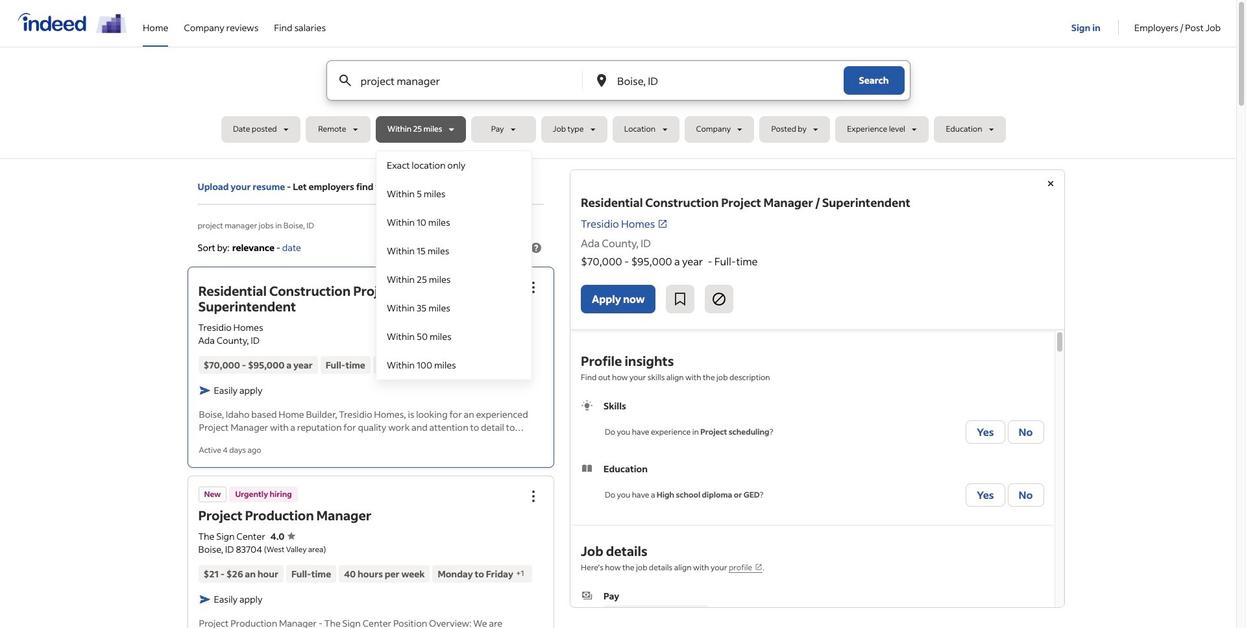 Task type: locate. For each thing, give the bounding box(es) containing it.
group
[[519, 482, 548, 510]]

5 menu item from the top
[[376, 265, 532, 294]]

1 menu item from the top
[[376, 151, 532, 180]]

2 menu item from the top
[[376, 180, 532, 208]]

job preferences (opens in a new window) image
[[755, 563, 763, 571]]

menu item
[[376, 151, 532, 180], [376, 180, 532, 208], [376, 208, 532, 237], [376, 237, 532, 265], [376, 265, 532, 294], [376, 294, 532, 323], [376, 323, 532, 351], [376, 351, 532, 380]]

8 menu item from the top
[[376, 351, 532, 380]]

None search field
[[221, 60, 1015, 380]]

menu
[[376, 151, 532, 380]]

3 menu item from the top
[[376, 208, 532, 237]]

7 menu item from the top
[[376, 323, 532, 351]]

search: Job title, keywords, or company text field
[[358, 61, 561, 100]]

at indeed, we're committed to increasing representation of women at all levels of indeed's global workforce to at least 50% by 2030 image
[[96, 14, 127, 33]]

tresidio homes (opens in a new tab) image
[[658, 219, 668, 229]]



Task type: describe. For each thing, give the bounding box(es) containing it.
education group
[[581, 462, 1044, 509]]

skills group
[[581, 399, 1044, 447]]

close job details image
[[1043, 176, 1058, 191]]

pay group
[[581, 589, 1044, 624]]

save this job image
[[673, 291, 688, 307]]

Edit location text field
[[615, 61, 817, 100]]

not interested image
[[712, 291, 727, 307]]

help icon image
[[528, 240, 544, 256]]

4 menu item from the top
[[376, 237, 532, 265]]

job actions for residential construction project manager / superintendent is collapsed image
[[526, 280, 541, 296]]

6 menu item from the top
[[376, 294, 532, 323]]

4.0 out of five stars rating image
[[271, 530, 295, 542]]



Task type: vqa. For each thing, say whether or not it's contained in the screenshot.
Fine within the GOLDSMITH FOX FINE JEWELRY GLENDALE, CA 91206 ( GLENDALE AREA )
no



